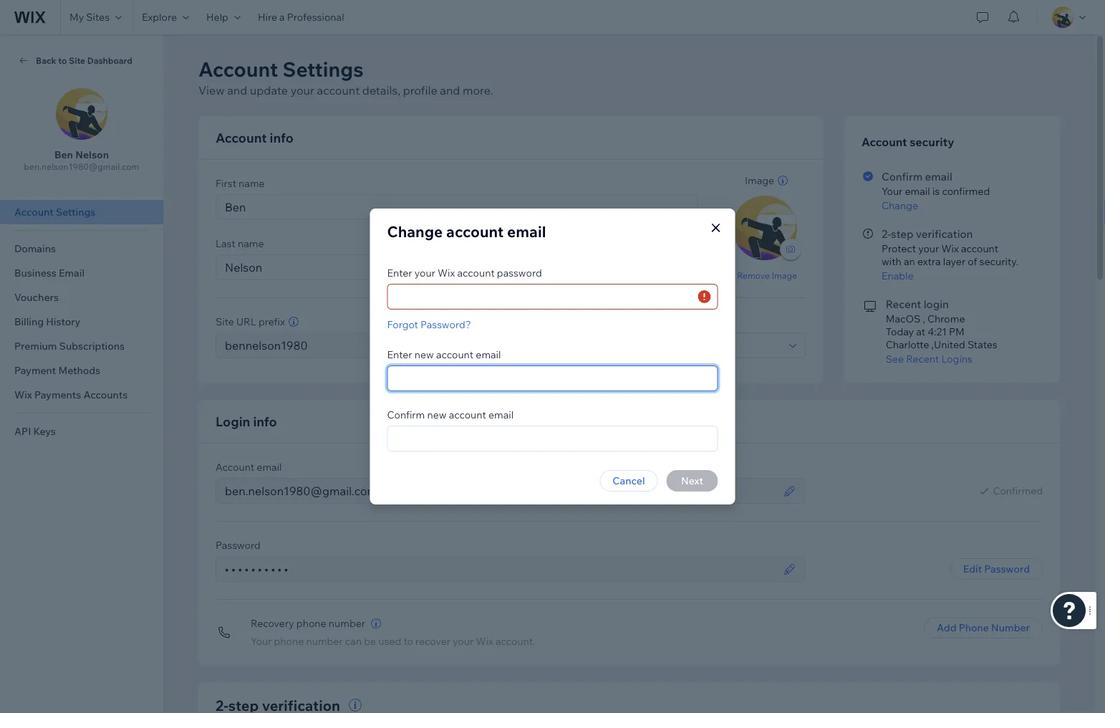 Task type: vqa. For each thing, say whether or not it's contained in the screenshot.
"password field"
yes



Task type: describe. For each thing, give the bounding box(es) containing it.
login info
[[216, 413, 277, 429]]

protect
[[882, 242, 917, 255]]

business
[[14, 267, 56, 279]]

wix left 'account.'
[[476, 635, 494, 648]]

Enter your last name. text field
[[221, 255, 694, 280]]

confirm email your email is confirmed change
[[882, 170, 991, 212]]

1 vertical spatial change
[[387, 222, 443, 241]]

can
[[345, 635, 362, 648]]

2-step verification protect your wix account with an extra layer of security. enable
[[882, 227, 1019, 282]]

account settings view and update your account details, profile and more.
[[199, 56, 493, 97]]

at
[[917, 325, 926, 338]]

verification
[[917, 227, 974, 240]]

payment
[[14, 364, 56, 377]]

premium subscriptions
[[14, 340, 125, 352]]

back to site dashboard
[[36, 55, 133, 66]]

professional
[[287, 11, 345, 23]]

account for account settings view and update your account details, profile and more.
[[199, 56, 278, 81]]

api keys
[[14, 425, 56, 438]]

last name
[[216, 237, 264, 250]]

cancel button
[[600, 470, 658, 492]]

details,
[[363, 83, 401, 97]]

info for account info
[[270, 129, 294, 145]]

phone for recovery
[[297, 617, 327, 630]]

edit password button
[[951, 558, 1044, 580]]

0 vertical spatial recent
[[886, 297, 922, 311]]

nelson
[[75, 148, 109, 161]]

login
[[924, 297, 950, 311]]

account inside account settings view and update your account details, profile and more.
[[317, 83, 360, 97]]

back to site dashboard link
[[17, 54, 146, 67]]

hire
[[258, 11, 277, 23]]

add phone number
[[937, 621, 1031, 634]]

enable button
[[882, 269, 1041, 282]]

recovery
[[251, 617, 294, 630]]

enter for enter new account email
[[387, 348, 413, 361]]

name for first name
[[239, 177, 265, 190]]

number for your
[[306, 635, 343, 648]]

macos
[[886, 312, 921, 325]]

account down the change account email
[[458, 267, 495, 279]]

update
[[250, 83, 288, 97]]

account email
[[216, 461, 282, 473]]

layer
[[944, 255, 966, 268]]

states
[[968, 338, 998, 351]]

new for confirm
[[427, 409, 447, 421]]

add
[[937, 621, 957, 634]]

prefix
[[259, 315, 285, 328]]

first name
[[216, 177, 265, 190]]

vouchers link
[[0, 285, 163, 310]]

account settings
[[14, 206, 96, 218]]

url
[[236, 315, 256, 328]]

confirmed
[[943, 185, 991, 197]]

wix inside 'link'
[[14, 388, 32, 401]]

your right recover
[[453, 635, 474, 648]]

change inside confirm email your email is confirmed change
[[882, 199, 919, 212]]

enter for enter your wix account password
[[387, 267, 413, 279]]

keys
[[33, 425, 56, 438]]

domains link
[[0, 237, 163, 261]]

billing history
[[14, 315, 81, 328]]

forgot
[[387, 318, 418, 331]]

enter your wix account password
[[387, 267, 542, 279]]

0 vertical spatial image
[[745, 174, 775, 187]]

enter new account email
[[387, 348, 501, 361]]

recover
[[416, 635, 451, 648]]

sites
[[86, 11, 110, 23]]

account for account info
[[216, 129, 267, 145]]

chrome
[[928, 312, 966, 325]]

1 horizontal spatial site
[[216, 315, 234, 328]]

account security
[[862, 135, 955, 149]]

account info
[[216, 129, 294, 145]]

business email
[[14, 267, 85, 279]]

profile
[[403, 83, 438, 97]]

view
[[199, 83, 225, 97]]

account for account email
[[216, 461, 255, 473]]

is
[[933, 185, 941, 197]]

history
[[46, 315, 81, 328]]

your inside confirm email your email is confirmed change
[[882, 185, 903, 197]]

new for enter
[[415, 348, 434, 361]]

first
[[216, 177, 236, 190]]

4:21
[[928, 325, 947, 338]]

with
[[882, 255, 902, 268]]

password inside button
[[985, 563, 1031, 575]]

help
[[206, 11, 229, 23]]

payments
[[34, 388, 81, 401]]

recovery phone number
[[251, 617, 366, 630]]

change account email
[[387, 222, 546, 241]]

be
[[364, 635, 376, 648]]

account settings link
[[0, 200, 163, 224]]

wix payments accounts
[[14, 388, 128, 401]]

hire a professional link
[[249, 0, 353, 34]]

2 and from the left
[[440, 83, 460, 97]]

1 and from the left
[[227, 83, 247, 97]]



Task type: locate. For each thing, give the bounding box(es) containing it.
your
[[882, 185, 903, 197], [251, 635, 272, 648]]

domains
[[14, 242, 56, 255]]

1 vertical spatial new
[[427, 409, 447, 421]]

account inside 2-step verification protect your wix account with an extra layer of security. enable
[[962, 242, 999, 255]]

security
[[910, 135, 955, 149]]

to inside sidebar element
[[58, 55, 67, 66]]

remove image button
[[738, 269, 798, 282]]

subscriptions
[[59, 340, 125, 352]]

wix payments accounts link
[[0, 383, 163, 407]]

1 horizontal spatial and
[[440, 83, 460, 97]]

info right login
[[253, 413, 277, 429]]

your up 2-
[[882, 185, 903, 197]]

1 vertical spatial site
[[216, 315, 234, 328]]

extra
[[918, 255, 942, 268]]

and left more.
[[440, 83, 460, 97]]

change down enter your first name. text field
[[387, 222, 443, 241]]

see
[[886, 353, 905, 365]]

account down password?
[[436, 348, 474, 361]]

account
[[199, 56, 278, 81], [216, 129, 267, 145], [862, 135, 908, 149], [14, 206, 54, 218], [216, 461, 255, 473]]

dashboard
[[87, 55, 133, 66]]

1 horizontal spatial change
[[882, 199, 919, 212]]

forgot password? button
[[387, 318, 719, 331]]

explore
[[142, 11, 177, 23]]

settings up the domains link
[[56, 206, 96, 218]]

site left url
[[216, 315, 234, 328]]

0 vertical spatial name
[[239, 177, 265, 190]]

your phone number can be used to recover your wix account.
[[251, 635, 536, 648]]

0 horizontal spatial your
[[251, 635, 272, 648]]

vouchers
[[14, 291, 59, 304]]

None text field
[[392, 366, 713, 391], [392, 426, 713, 451], [221, 557, 780, 581], [392, 366, 713, 391], [392, 426, 713, 451], [221, 557, 780, 581]]

1 horizontal spatial your
[[882, 185, 903, 197]]

sidebar element
[[0, 34, 164, 713]]

password?
[[421, 318, 471, 331]]

name for last name
[[238, 237, 264, 250]]

help button
[[198, 0, 249, 34]]

confirm for email
[[882, 170, 923, 183]]

recent
[[886, 297, 922, 311], [907, 353, 940, 365]]

0 vertical spatial your
[[882, 185, 903, 197]]

recent up the macos
[[886, 297, 922, 311]]

login
[[216, 413, 250, 429]]

1 vertical spatial enter
[[387, 348, 413, 361]]

1 vertical spatial recent
[[907, 353, 940, 365]]

recent login macos , chrome today at 4:21 pm charlotte ,united states see recent logins
[[886, 297, 998, 365]]

1 horizontal spatial password
[[985, 563, 1031, 575]]

account down enter new account email
[[449, 409, 487, 421]]

and right "view"
[[227, 83, 247, 97]]

my
[[70, 11, 84, 23]]

business email link
[[0, 261, 163, 285]]

confirm
[[882, 170, 923, 183], [387, 409, 425, 421]]

ben nelson ben.nelson1980@gmail.com
[[24, 148, 139, 172]]

0 horizontal spatial and
[[227, 83, 247, 97]]

1 horizontal spatial confirm
[[882, 170, 923, 183]]

account down enter your first name. text field
[[447, 222, 504, 241]]

None field
[[522, 333, 786, 358]]

see recent logins button
[[886, 353, 1044, 366]]

cancel
[[613, 474, 645, 487]]

premium subscriptions link
[[0, 334, 163, 358]]

Email address text field
[[221, 479, 780, 503]]

your down recovery
[[251, 635, 272, 648]]

0 vertical spatial info
[[270, 129, 294, 145]]

0 vertical spatial number
[[329, 617, 366, 630]]

wix down the change account email
[[438, 267, 455, 279]]

0 horizontal spatial confirm
[[387, 409, 425, 421]]

change up step
[[882, 199, 919, 212]]

site
[[69, 55, 85, 66], [216, 315, 234, 328]]

account inside account settings link
[[14, 206, 54, 218]]

enable
[[882, 269, 914, 282]]

number for recovery
[[329, 617, 366, 630]]

billing history link
[[0, 310, 163, 334]]

remove image
[[738, 270, 798, 281]]

ben
[[54, 148, 73, 161]]

account for account security
[[862, 135, 908, 149]]

confirm down the account security
[[882, 170, 923, 183]]

account up domains
[[14, 206, 54, 218]]

1 horizontal spatial to
[[404, 635, 413, 648]]

0 vertical spatial enter
[[387, 267, 413, 279]]

1 vertical spatial to
[[404, 635, 413, 648]]

billing
[[14, 315, 44, 328]]

settings inside sidebar element
[[56, 206, 96, 218]]

,
[[923, 312, 926, 325]]

api
[[14, 425, 31, 438]]

confirm inside confirm email your email is confirmed change
[[882, 170, 923, 183]]

2 enter from the top
[[387, 348, 413, 361]]

1 enter from the top
[[387, 267, 413, 279]]

account.
[[496, 635, 536, 648]]

name
[[239, 177, 265, 190], [238, 237, 264, 250]]

phone down recovery
[[274, 635, 304, 648]]

back
[[36, 55, 56, 66]]

site right back
[[69, 55, 85, 66]]

site url prefix
[[216, 315, 285, 328]]

your
[[291, 83, 315, 97], [919, 242, 940, 255], [415, 267, 436, 279], [453, 635, 474, 648]]

edit
[[964, 563, 983, 575]]

settings for account settings
[[56, 206, 96, 218]]

1 vertical spatial confirm
[[387, 409, 425, 421]]

0 vertical spatial password
[[216, 539, 261, 552]]

account left details,
[[317, 83, 360, 97]]

account
[[317, 83, 360, 97], [447, 222, 504, 241], [962, 242, 999, 255], [458, 267, 495, 279], [436, 348, 474, 361], [449, 409, 487, 421]]

more.
[[463, 83, 493, 97]]

0 vertical spatial change
[[882, 199, 919, 212]]

your up extra
[[919, 242, 940, 255]]

1 vertical spatial image
[[772, 270, 798, 281]]

1 vertical spatial info
[[253, 413, 277, 429]]

name right "last"
[[238, 237, 264, 250]]

confirm new account email
[[387, 409, 514, 421]]

number down recovery phone number
[[306, 635, 343, 648]]

settings for account settings view and update your account details, profile and more.
[[283, 56, 364, 81]]

0 horizontal spatial change
[[387, 222, 443, 241]]

image inside button
[[772, 270, 798, 281]]

info
[[270, 129, 294, 145], [253, 413, 277, 429]]

site inside sidebar element
[[69, 55, 85, 66]]

account up "view"
[[199, 56, 278, 81]]

forgot password?
[[387, 318, 471, 331]]

my sites
[[70, 11, 110, 23]]

0 vertical spatial site
[[69, 55, 85, 66]]

a
[[280, 11, 285, 23]]

ben.nelson1980@gmail.com
[[24, 161, 139, 172]]

confirm for new
[[387, 409, 425, 421]]

api keys link
[[0, 419, 163, 444]]

password
[[216, 539, 261, 552], [985, 563, 1031, 575]]

wix up layer
[[942, 242, 960, 255]]

new down enter new account email
[[427, 409, 447, 421]]

Enter your first name. text field
[[221, 195, 694, 219]]

1 vertical spatial number
[[306, 635, 343, 648]]

None password field
[[392, 285, 694, 309]]

1 vertical spatial password
[[985, 563, 1031, 575]]

0 vertical spatial new
[[415, 348, 434, 361]]

add phone number button
[[925, 617, 1044, 639]]

account left security
[[862, 135, 908, 149]]

and
[[227, 83, 247, 97], [440, 83, 460, 97]]

account down login
[[216, 461, 255, 473]]

change button
[[882, 199, 1041, 212]]

logins
[[942, 353, 973, 365]]

0 horizontal spatial to
[[58, 55, 67, 66]]

your inside account settings view and update your account details, profile and more.
[[291, 83, 315, 97]]

used
[[379, 635, 402, 648]]

settings down professional on the top
[[283, 56, 364, 81]]

enter down forgot
[[387, 348, 413, 361]]

new down forgot password?
[[415, 348, 434, 361]]

image
[[745, 174, 775, 187], [772, 270, 798, 281]]

info down update on the top left
[[270, 129, 294, 145]]

premium
[[14, 340, 57, 352]]

an
[[904, 255, 916, 268]]

name right first
[[239, 177, 265, 190]]

recent down charlotte
[[907, 353, 940, 365]]

step
[[892, 227, 914, 240]]

hire a professional
[[258, 11, 345, 23]]

1 vertical spatial your
[[251, 635, 272, 648]]

1 vertical spatial phone
[[274, 635, 304, 648]]

account up first name
[[216, 129, 267, 145]]

phone for your
[[274, 635, 304, 648]]

enter up forgot
[[387, 267, 413, 279]]

your inside 2-step verification protect your wix account with an extra layer of security. enable
[[919, 242, 940, 255]]

info for login info
[[253, 413, 277, 429]]

wix down payment
[[14, 388, 32, 401]]

0 horizontal spatial site
[[69, 55, 85, 66]]

1 horizontal spatial settings
[[283, 56, 364, 81]]

password
[[497, 267, 542, 279]]

to right used
[[404, 635, 413, 648]]

payment methods
[[14, 364, 100, 377]]

pm
[[950, 325, 965, 338]]

to right back
[[58, 55, 67, 66]]

change
[[882, 199, 919, 212], [387, 222, 443, 241]]

1 vertical spatial settings
[[56, 206, 96, 218]]

settings inside account settings view and update your account details, profile and more.
[[283, 56, 364, 81]]

number
[[992, 621, 1031, 634]]

account for account settings
[[14, 206, 54, 218]]

phone right recovery
[[297, 617, 327, 630]]

0 vertical spatial confirm
[[882, 170, 923, 183]]

Choose an account name text field
[[221, 333, 469, 358]]

enter
[[387, 267, 413, 279], [387, 348, 413, 361]]

0 vertical spatial to
[[58, 55, 67, 66]]

accounts
[[83, 388, 128, 401]]

account inside account settings view and update your account details, profile and more.
[[199, 56, 278, 81]]

your right update on the top left
[[291, 83, 315, 97]]

wix inside 2-step verification protect your wix account with an extra layer of security. enable
[[942, 242, 960, 255]]

0 horizontal spatial settings
[[56, 206, 96, 218]]

0 horizontal spatial password
[[216, 539, 261, 552]]

today
[[886, 325, 915, 338]]

of
[[969, 255, 978, 268]]

2-
[[882, 227, 892, 240]]

charlotte
[[886, 338, 930, 351]]

number up can
[[329, 617, 366, 630]]

confirm down enter new account email
[[387, 409, 425, 421]]

account up of
[[962, 242, 999, 255]]

your up forgot password?
[[415, 267, 436, 279]]

1 vertical spatial name
[[238, 237, 264, 250]]

0 vertical spatial phone
[[297, 617, 327, 630]]

to
[[58, 55, 67, 66], [404, 635, 413, 648]]

0 vertical spatial settings
[[283, 56, 364, 81]]



